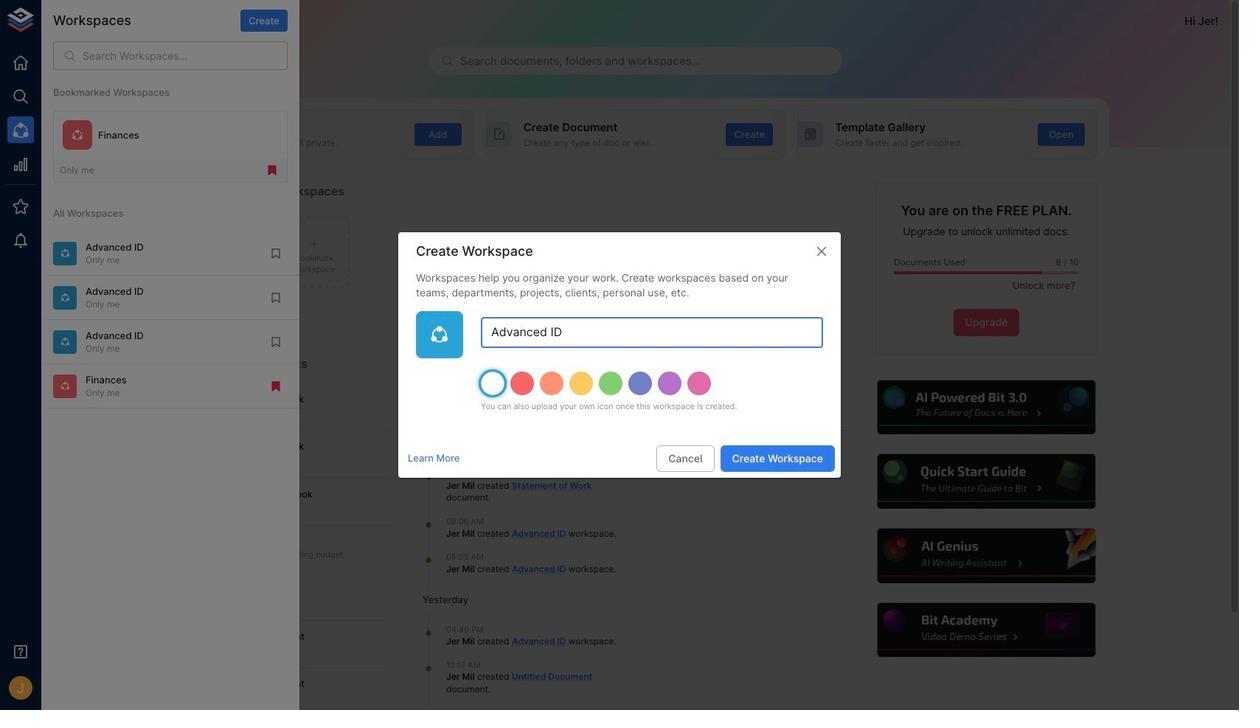 Task type: locate. For each thing, give the bounding box(es) containing it.
bookmark image
[[269, 336, 283, 349]]

remove bookmark image
[[266, 164, 279, 177], [269, 380, 283, 393]]

dialog
[[398, 232, 841, 478]]

help image
[[876, 378, 1098, 437], [876, 453, 1098, 511], [876, 527, 1098, 586], [876, 601, 1098, 660]]

1 vertical spatial bookmark image
[[269, 291, 283, 305]]

Search Workspaces... text field
[[83, 41, 288, 70]]

bookmark image
[[269, 247, 283, 260], [269, 291, 283, 305]]

1 help image from the top
[[876, 378, 1098, 437]]

0 vertical spatial bookmark image
[[269, 247, 283, 260]]

1 vertical spatial remove bookmark image
[[269, 380, 283, 393]]

0 vertical spatial remove bookmark image
[[266, 164, 279, 177]]

4 help image from the top
[[876, 601, 1098, 660]]

2 help image from the top
[[876, 453, 1098, 511]]

Marketing Team, Project X, Personal, etc. text field
[[481, 317, 823, 348]]



Task type: describe. For each thing, give the bounding box(es) containing it.
2 bookmark image from the top
[[269, 291, 283, 305]]

1 bookmark image from the top
[[269, 247, 283, 260]]

3 help image from the top
[[876, 527, 1098, 586]]



Task type: vqa. For each thing, say whether or not it's contained in the screenshot.
Remove Bookmark icon
yes



